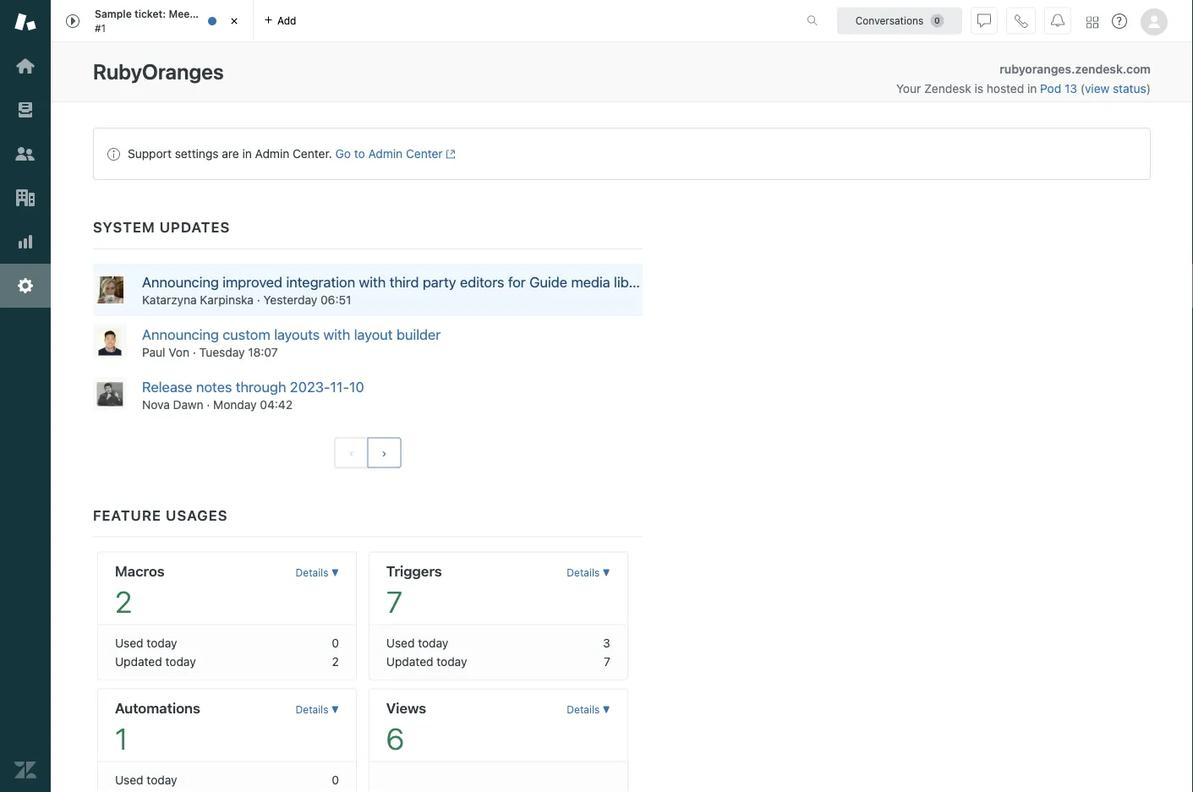 Task type: describe. For each thing, give the bounding box(es) containing it.
is
[[975, 82, 984, 96]]

layouts
[[274, 326, 320, 343]]

katarzyna
[[142, 293, 197, 307]]

used down "1"
[[115, 773, 144, 787]]

conversations
[[856, 15, 924, 27]]

get help image
[[1113, 14, 1128, 29]]

today for automations
[[147, 773, 177, 787]]

to
[[354, 147, 365, 161]]

custom
[[223, 326, 271, 343]]

1 admin from the left
[[255, 147, 290, 161]]

zendesk image
[[14, 760, 36, 782]]

views 6
[[386, 700, 427, 756]]

organizations image
[[14, 187, 36, 209]]

monday 04:42
[[213, 398, 293, 412]]

center
[[406, 147, 443, 161]]

get started image
[[14, 55, 36, 77]]

announcing improved integration with third party editors for guide media library
[[142, 274, 655, 291]]

main element
[[0, 0, 51, 793]]

add
[[278, 15, 297, 27]]

in inside rubyoranges .zendesk.com your zendesk is hosted in pod 13 ( view status )
[[1028, 82, 1038, 96]]

guide
[[530, 274, 568, 291]]

3
[[603, 636, 611, 650]]

integration
[[286, 274, 355, 291]]

conversations button
[[838, 7, 963, 34]]

announcing for announcing improved integration with third party editors for guide media library
[[142, 274, 219, 291]]

details for 1
[[296, 704, 329, 716]]

yesterday
[[264, 293, 317, 307]]

▼ for 7
[[603, 567, 611, 579]]

go to admin center link
[[336, 147, 456, 161]]

pod 13 link
[[1041, 82, 1081, 96]]

sample ticket: meet the ticket #1
[[95, 8, 244, 34]]

2 inside macros 2
[[115, 584, 132, 619]]

release notes through 2023-11-10
[[142, 378, 364, 395]]

in inside status
[[242, 147, 252, 161]]

automations
[[115, 700, 200, 717]]

status
[[1113, 82, 1147, 96]]

triggers
[[386, 563, 442, 579]]

used for 7
[[386, 636, 415, 650]]

tabs tab list
[[51, 0, 789, 42]]

reporting image
[[14, 231, 36, 253]]

details ▼ for 6
[[567, 704, 611, 716]]

tuesday 18:07
[[199, 345, 278, 359]]

zendesk support image
[[14, 11, 36, 33]]

improved
[[223, 274, 283, 291]]

zendesk
[[925, 82, 972, 96]]

with for layout
[[324, 326, 351, 343]]

details ▼ for 2
[[296, 567, 339, 579]]

support settings are in admin center.
[[128, 147, 332, 161]]

support
[[128, 147, 172, 161]]

view status link
[[1086, 82, 1147, 96]]

updated for 2
[[115, 655, 162, 669]]

system
[[93, 219, 155, 236]]

.zendesk.com
[[1072, 62, 1152, 76]]

dawn
[[173, 398, 204, 412]]

settings
[[175, 147, 219, 161]]

yesterday 06:51
[[264, 293, 352, 307]]

▼ for 1
[[331, 704, 339, 716]]

go to admin center
[[336, 147, 443, 161]]

are
[[222, 147, 239, 161]]

06:51
[[321, 293, 352, 307]]

6
[[386, 721, 405, 756]]

karpinska
[[200, 293, 254, 307]]

add button
[[254, 0, 307, 41]]

▼ for 6
[[603, 704, 611, 716]]

nova dawn
[[142, 398, 204, 412]]

pod
[[1041, 82, 1062, 96]]

views
[[386, 700, 427, 717]]

#1
[[95, 22, 106, 34]]

details ▼ for 1
[[296, 704, 339, 716]]

builder
[[397, 326, 441, 343]]

monday
[[213, 398, 257, 412]]

today for 0
[[165, 655, 196, 669]]

library
[[614, 274, 655, 291]]

used today for 2
[[115, 636, 177, 650]]

katarzyna karpinska
[[142, 293, 254, 307]]

‹ button
[[335, 438, 369, 468]]

▼ for 2
[[331, 567, 339, 579]]

your
[[897, 82, 922, 96]]

details for 7
[[567, 567, 600, 579]]

used today down "1"
[[115, 773, 177, 787]]

10
[[349, 378, 364, 395]]

editors
[[460, 274, 505, 291]]

layout
[[354, 326, 393, 343]]

automations 1
[[115, 700, 200, 756]]

button displays agent's chat status as invisible. image
[[978, 14, 992, 27]]

used today for 7
[[386, 636, 449, 650]]

center.
[[293, 147, 332, 161]]

18:07
[[248, 345, 278, 359]]



Task type: locate. For each thing, give the bounding box(es) containing it.
‹
[[349, 446, 354, 460]]

party
[[423, 274, 456, 291]]

admin image
[[14, 275, 36, 297]]

1
[[115, 721, 128, 756]]

updated today up views
[[386, 655, 467, 669]]

nova
[[142, 398, 170, 412]]

details ▼ for 7
[[567, 567, 611, 579]]

zendesk products image
[[1087, 16, 1099, 28]]

used down the triggers 7
[[386, 636, 415, 650]]

0 vertical spatial with
[[359, 274, 386, 291]]

7 down triggers
[[386, 584, 403, 619]]

close image
[[226, 13, 243, 30]]

in
[[1028, 82, 1038, 96], [242, 147, 252, 161]]

2 announcing from the top
[[142, 326, 219, 343]]

0 horizontal spatial 2
[[115, 584, 132, 619]]

tab
[[51, 0, 254, 42]]

1 horizontal spatial 2
[[332, 655, 339, 669]]

view
[[1086, 82, 1110, 96]]

0
[[332, 636, 339, 650], [332, 773, 339, 787]]

2 updated from the left
[[386, 655, 434, 669]]

paul von
[[142, 345, 190, 359]]

1 announcing from the top
[[142, 274, 219, 291]]

status containing support settings are in admin center.
[[93, 128, 1152, 180]]

▼ up 3
[[603, 567, 611, 579]]

notes
[[196, 378, 232, 395]]

updated for 7
[[386, 655, 434, 669]]

1 vertical spatial with
[[324, 326, 351, 343]]

1 horizontal spatial 7
[[604, 655, 611, 669]]

ticket
[[215, 8, 244, 20]]

1 horizontal spatial updated today
[[386, 655, 467, 669]]

1 updated from the left
[[115, 655, 162, 669]]

with
[[359, 274, 386, 291], [324, 326, 351, 343]]

04:42
[[260, 398, 293, 412]]

1 horizontal spatial with
[[359, 274, 386, 291]]

details for 6
[[567, 704, 600, 716]]

1 horizontal spatial updated
[[386, 655, 434, 669]]

(opens in a new tab) image
[[443, 149, 456, 159]]

2
[[115, 584, 132, 619], [332, 655, 339, 669]]

updated today up automations
[[115, 655, 196, 669]]

go
[[336, 147, 351, 161]]

macros 2
[[115, 563, 165, 619]]

in left the pod
[[1028, 82, 1038, 96]]

details for 2
[[296, 567, 329, 579]]

1 horizontal spatial admin
[[368, 147, 403, 161]]

usages
[[166, 507, 228, 524]]

hosted
[[987, 82, 1025, 96]]

meet
[[169, 8, 194, 20]]

sample
[[95, 8, 132, 20]]

updated
[[115, 655, 162, 669], [386, 655, 434, 669]]

feature usages
[[93, 507, 228, 524]]

1 vertical spatial announcing
[[142, 326, 219, 343]]

1 horizontal spatial in
[[1028, 82, 1038, 96]]

updated up automations
[[115, 655, 162, 669]]

admin
[[255, 147, 290, 161], [368, 147, 403, 161]]

updated today for 2
[[115, 655, 196, 669]]

ticket:
[[134, 8, 166, 20]]

third
[[390, 274, 419, 291]]

tab containing sample ticket: meet the ticket
[[51, 0, 254, 42]]

for
[[508, 274, 526, 291]]

7 inside the triggers 7
[[386, 584, 403, 619]]

▼ left views
[[331, 704, 339, 716]]

triggers 7
[[386, 563, 442, 619]]

used today down macros 2
[[115, 636, 177, 650]]

today for 3
[[437, 655, 467, 669]]

tuesday
[[199, 345, 245, 359]]

›
[[382, 446, 387, 460]]

)
[[1147, 82, 1152, 96]]

notifications image
[[1052, 14, 1065, 27]]

in right are
[[242, 147, 252, 161]]

11-
[[330, 378, 349, 395]]

media
[[571, 274, 611, 291]]

used today down the triggers 7
[[386, 636, 449, 650]]

1 vertical spatial 2
[[332, 655, 339, 669]]

announcing for announcing custom layouts with layout builder
[[142, 326, 219, 343]]

0 horizontal spatial updated
[[115, 655, 162, 669]]

announcing up "katarzyna"
[[142, 274, 219, 291]]

0 vertical spatial in
[[1028, 82, 1038, 96]]

▼ left triggers
[[331, 567, 339, 579]]

▼
[[331, 567, 339, 579], [603, 567, 611, 579], [331, 704, 339, 716], [603, 704, 611, 716]]

0 vertical spatial 0
[[332, 636, 339, 650]]

rubyoranges
[[93, 59, 224, 84]]

von
[[169, 345, 190, 359]]

admin right to
[[368, 147, 403, 161]]

0 horizontal spatial in
[[242, 147, 252, 161]]

used today
[[115, 636, 177, 650], [386, 636, 449, 650], [115, 773, 177, 787]]

admin left the "center." on the top left of the page
[[255, 147, 290, 161]]

1 vertical spatial 0
[[332, 773, 339, 787]]

used down macros 2
[[115, 636, 144, 650]]

0 vertical spatial 7
[[386, 584, 403, 619]]

release
[[142, 378, 193, 395]]

2 admin from the left
[[368, 147, 403, 161]]

0 horizontal spatial admin
[[255, 147, 290, 161]]

1 0 from the top
[[332, 636, 339, 650]]

0 vertical spatial 2
[[115, 584, 132, 619]]

announcing custom layouts with layout builder
[[142, 326, 441, 343]]

macros
[[115, 563, 165, 579]]

views image
[[14, 99, 36, 121]]

with for third
[[359, 274, 386, 291]]

rubyoranges
[[1000, 62, 1072, 76]]

announcing up von
[[142, 326, 219, 343]]

1 vertical spatial in
[[242, 147, 252, 161]]

updated up views
[[386, 655, 434, 669]]

13
[[1065, 82, 1078, 96]]

with down 06:51
[[324, 326, 351, 343]]

feature
[[93, 507, 162, 524]]

0 vertical spatial announcing
[[142, 274, 219, 291]]

2 updated today from the left
[[386, 655, 467, 669]]

updated today for 7
[[386, 655, 467, 669]]

7 down 3
[[604, 655, 611, 669]]

details
[[296, 567, 329, 579], [567, 567, 600, 579], [296, 704, 329, 716], [567, 704, 600, 716]]

paul
[[142, 345, 165, 359]]

details ▼
[[296, 567, 339, 579], [567, 567, 611, 579], [296, 704, 339, 716], [567, 704, 611, 716]]

1 updated today from the left
[[115, 655, 196, 669]]

0 horizontal spatial with
[[324, 326, 351, 343]]

status
[[93, 128, 1152, 180]]

0 horizontal spatial updated today
[[115, 655, 196, 669]]

rubyoranges .zendesk.com your zendesk is hosted in pod 13 ( view status )
[[897, 62, 1152, 96]]

announcing
[[142, 274, 219, 291], [142, 326, 219, 343]]

2 0 from the top
[[332, 773, 339, 787]]

through
[[236, 378, 286, 395]]

1 vertical spatial 7
[[604, 655, 611, 669]]

customers image
[[14, 143, 36, 165]]

▼ down 3
[[603, 704, 611, 716]]

with left third
[[359, 274, 386, 291]]

(
[[1081, 82, 1086, 96]]

updates
[[160, 219, 230, 236]]

› button
[[368, 438, 401, 468]]

0 horizontal spatial 7
[[386, 584, 403, 619]]

system updates
[[93, 219, 230, 236]]

used for 2
[[115, 636, 144, 650]]

2023-
[[290, 378, 330, 395]]

the
[[197, 8, 213, 20]]

today
[[147, 636, 177, 650], [418, 636, 449, 650], [165, 655, 196, 669], [437, 655, 467, 669], [147, 773, 177, 787]]



Task type: vqa. For each thing, say whether or not it's contained in the screenshot.
THE )
yes



